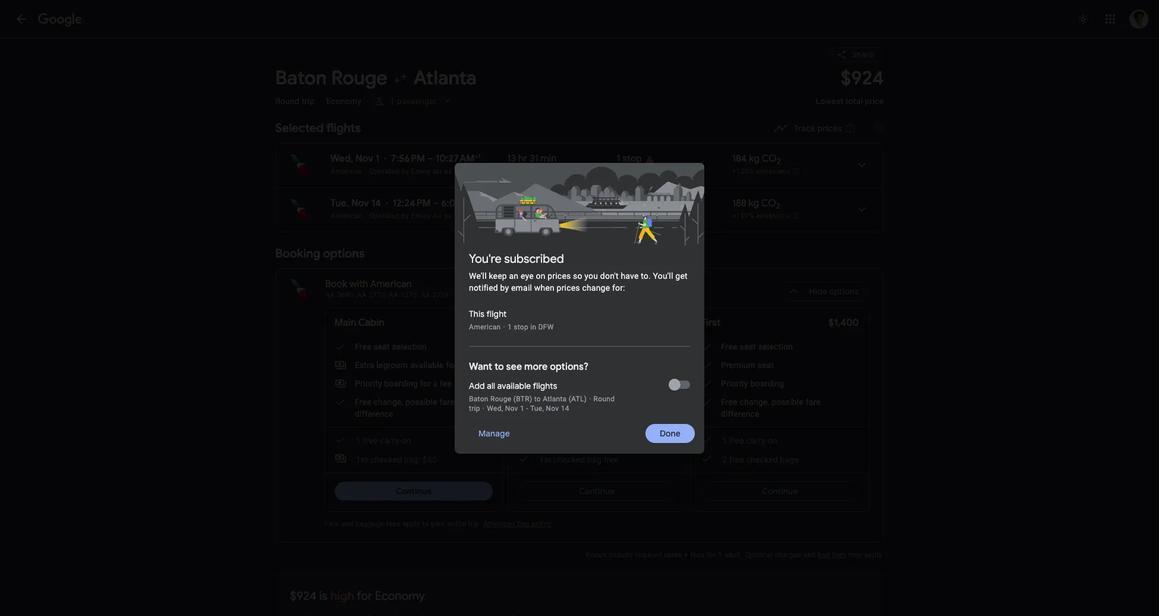 Task type: vqa. For each thing, say whether or not it's contained in the screenshot.
row
no



Task type: locate. For each thing, give the bounding box(es) containing it.
available left want at the bottom left
[[410, 360, 444, 370]]

1 free carry-on
[[356, 436, 411, 445], [722, 436, 778, 445]]

3 possible from the left
[[772, 397, 804, 407]]

flights inside main content
[[326, 121, 361, 136]]

main left plus
[[518, 317, 540, 329]]

change, down extra legroom available for a fee
[[374, 397, 403, 407]]

all
[[487, 380, 495, 391]]

1 horizontal spatial boarding
[[568, 379, 601, 388]]

wed,
[[331, 153, 353, 165], [487, 404, 503, 412]]

by for 7:56 pm
[[402, 167, 409, 175]]

1 difference from the left
[[355, 409, 393, 419]]

2 horizontal spatial $924
[[841, 66, 884, 90]]

round trip up selected
[[275, 96, 315, 106]]

1 eagle from the top
[[488, 167, 506, 175]]

–
[[428, 153, 433, 165], [521, 167, 526, 175], [433, 197, 439, 209], [520, 212, 525, 220]]

1 vertical spatial envoy
[[411, 212, 431, 220]]

by down departing flight on wednesday, november 1. leaves baton rouge metropolitan airport at 7:56 pm on wednesday, november 1 and arrives at hartsfield-jackson atlanta international airport at 10:27 am on thursday, november 2. element
[[402, 167, 409, 175]]

dfw right 41
[[656, 212, 672, 220]]

extra for extra legroom
[[538, 360, 557, 370]]

emissions down 188 kg co 2
[[757, 212, 791, 220]]

1 stop flight. element up '36'
[[617, 153, 642, 166]]

3 continue button from the left
[[701, 482, 859, 501]]

co for 188 kg co
[[762, 197, 776, 209]]

1st inside first checked bag is free element
[[539, 455, 551, 464]]

2 horizontal spatial priority
[[721, 379, 749, 388]]

wed, nov 1 - tue, nov 14
[[487, 404, 569, 412]]

0 horizontal spatial on
[[402, 436, 411, 445]]

min inside 13 hr 31 min btr – atl
[[541, 153, 557, 165]]

difference down (atl)
[[538, 409, 577, 419]]

seat for extra legroom
[[557, 342, 573, 351]]

2 horizontal spatial to
[[534, 395, 541, 403]]

atlanta
[[414, 66, 477, 90], [543, 395, 567, 403]]

operated by envoy air as american eagle for 10:27 am
[[369, 167, 506, 175]]

dfw
[[656, 167, 672, 175], [656, 212, 672, 220], [539, 323, 554, 331]]

1 stop flight. element
[[617, 153, 642, 166], [617, 197, 642, 211]]

free change, possible fare difference
[[355, 397, 455, 419], [538, 397, 638, 419], [721, 397, 821, 419]]

1 vertical spatial 1 stop flight. element
[[617, 197, 642, 211]]

prices left "learn more about tracked prices" image
[[818, 123, 843, 134]]

aa down with
[[357, 291, 367, 299]]

1 horizontal spatial 14
[[561, 404, 569, 412]]

btr inside 6 hr 38 min atl – btr
[[525, 212, 539, 220]]

$924 for $924 lowest total price
[[841, 66, 884, 90]]

0 horizontal spatial free change, possible fare difference
[[355, 397, 455, 419]]

tue, down wed, nov 1
[[331, 197, 349, 209]]

departing flight on wednesday, november 1. leaves baton rouge metropolitan airport at 7:56 pm on wednesday, november 1 and arrives at hartsfield-jackson atlanta international airport at 10:27 am on thursday, november 2. element
[[331, 152, 481, 165]]

2 horizontal spatial fee
[[623, 379, 635, 388]]

legroom down cabin
[[377, 360, 408, 370]]

nov down (btr)
[[505, 404, 518, 412]]

3 free seat selection from the left
[[721, 342, 793, 351]]

3 continue from the left
[[762, 486, 798, 497]]

0 vertical spatial prices
[[818, 123, 843, 134]]

1 horizontal spatial round
[[594, 395, 615, 403]]

1 checked from the left
[[370, 455, 402, 464]]

9
[[617, 167, 621, 175]]

1 legroom from the left
[[377, 360, 408, 370]]

1 vertical spatial btr
[[525, 212, 539, 220]]

hr for 6
[[515, 197, 524, 209]]

1 vertical spatial operated by envoy air as american eagle
[[369, 212, 506, 220]]

0 vertical spatial emissions
[[757, 167, 791, 176]]

0 vertical spatial as
[[444, 167, 452, 175]]

eagle left 13 hr 31 min btr – atl
[[488, 167, 506, 175]]

1 priority from the left
[[355, 379, 382, 388]]

1 horizontal spatial baton
[[469, 395, 489, 403]]

2 inside the '1 stop 2 hr 41 min dfw'
[[617, 212, 621, 220]]

continue button down 1st checked bag free
[[518, 482, 676, 501]]

2 envoy from the top
[[411, 212, 431, 220]]

1 horizontal spatial difference
[[538, 409, 577, 419]]

1 priority boarding for a fee from the left
[[355, 379, 452, 388]]

stop for 1 stop 2 hr 41 min dfw
[[623, 197, 642, 209]]

on up 'when'
[[536, 271, 546, 280]]

1 boarding from the left
[[384, 379, 418, 388]]

kg inside 188 kg co 2
[[749, 197, 759, 209]]

1 horizontal spatial 1 free carry-on
[[722, 436, 778, 445]]

free change, possible fare difference down extra legroom available for a fee
[[355, 397, 455, 419]]

1st inside first checked bag costs 60 us dollars element
[[356, 455, 368, 464]]

1 vertical spatial round
[[594, 395, 615, 403]]

fare for first
[[806, 397, 821, 407]]

1 vertical spatial dfw
[[656, 212, 672, 220]]

1 selection from the left
[[392, 342, 427, 351]]

0 horizontal spatial free seat selection
[[355, 342, 427, 351]]

legroom for extra legroom
[[560, 360, 591, 370]]

continue down bags
[[762, 486, 798, 497]]

eagle for 13
[[488, 167, 506, 175]]

2 vertical spatial to
[[422, 520, 429, 528]]

options for booking options
[[323, 246, 365, 261]]

1 as from the top
[[444, 167, 452, 175]]

free change, possible fare difference down priority boarding at the bottom right
[[721, 397, 821, 419]]

1 vertical spatial $924
[[471, 317, 493, 329]]

2 horizontal spatial selection
[[759, 342, 793, 351]]

3 aa from the left
[[389, 291, 399, 299]]

1st for 1st checked bag: $60
[[356, 455, 368, 464]]

options right "hide" on the top of the page
[[830, 286, 859, 297]]

1st checked bag free
[[539, 455, 619, 464]]

stop inside the '1 stop 2 hr 41 min dfw'
[[623, 197, 642, 209]]

to
[[495, 361, 504, 373], [534, 395, 541, 403], [422, 520, 429, 528]]

1st down wed, nov 1 - tue, nov 14
[[539, 455, 551, 464]]

carry- up 2 free checked bags
[[747, 436, 768, 445]]

envoy for 12:24 pm
[[411, 212, 431, 220]]

1 vertical spatial air
[[433, 212, 442, 220]]

0 vertical spatial eagle
[[488, 167, 506, 175]]

trip up selected
[[302, 96, 315, 106]]

2 horizontal spatial bag
[[818, 551, 830, 559]]

total
[[846, 96, 863, 106]]

 image
[[319, 96, 322, 106]]

1 emissions from the top
[[757, 167, 791, 176]]

american up aa 3695, aa 2778, aa 1276, aa 3729 text field
[[370, 278, 412, 290]]

continue button
[[335, 482, 493, 501], [518, 482, 676, 501], [701, 482, 859, 501]]

3 difference from the left
[[721, 409, 760, 419]]

difference
[[355, 409, 393, 419], [538, 409, 577, 419], [721, 409, 760, 419]]

extra
[[355, 360, 374, 370], [538, 360, 557, 370]]

 image down baton rouge
[[366, 96, 369, 106]]

seat up the extra legroom
[[557, 342, 573, 351]]

2 1 free carry-on from the left
[[722, 436, 778, 445]]

free seat selection up premium seat
[[721, 342, 793, 351]]

include
[[609, 551, 633, 559]]

 image
[[366, 96, 369, 106], [483, 404, 485, 412]]

1 vertical spatial kg
[[749, 197, 759, 209]]

main for main plus
[[518, 317, 540, 329]]

atl inside 13 hr 31 min btr – atl
[[526, 167, 539, 175]]

baton for baton rouge (btr) to atlanta (atl)
[[469, 395, 489, 403]]

$924 left is
[[290, 589, 317, 604]]

1 fare from the left
[[440, 397, 455, 407]]

by down return flight on tuesday, november 14. leaves hartsfield-jackson atlanta international airport at 12:24 pm on tuesday, november 14 and arrives at baton rouge metropolitan airport at 6:02 pm on tuesday, november 14. element
[[402, 212, 409, 220]]

co inside 188 kg co 2
[[762, 197, 776, 209]]

1 vertical spatial baton
[[469, 395, 489, 403]]

co inside 184 kg co 2
[[762, 153, 777, 165]]

want
[[469, 361, 492, 373]]

1 vertical spatial trip
[[469, 404, 480, 412]]

wed, down selected flights
[[331, 153, 353, 165]]

2 vertical spatial dfw
[[539, 323, 554, 331]]

bag
[[588, 455, 602, 464], [517, 520, 530, 528], [818, 551, 830, 559]]

selected
[[275, 121, 324, 136]]

bag fees button
[[818, 551, 847, 559]]

3 selection from the left
[[759, 342, 793, 351]]

12:24 pm – 6:02 pm
[[393, 197, 476, 209]]

baton up selected
[[275, 66, 327, 90]]

tue, right -
[[530, 404, 544, 412]]

selection up premium seat
[[759, 342, 793, 351]]

total duration 6 hr 38 min. element
[[507, 197, 617, 211]]

is
[[319, 589, 328, 604]]

on for first
[[768, 436, 778, 445]]

$924 inside $924 lowest total price
[[841, 66, 884, 90]]

eagle left 6 hr 38 min atl – btr
[[488, 212, 506, 220]]

14
[[371, 197, 381, 209], [561, 404, 569, 412]]

2 operated from the top
[[369, 212, 400, 220]]

1st left bag:
[[356, 455, 368, 464]]

1 1 free carry-on from the left
[[356, 436, 411, 445]]

1 free change, possible fare difference from the left
[[355, 397, 455, 419]]

1 horizontal spatial continue button
[[518, 482, 676, 501]]

operated by envoy air as american eagle down 12:24 pm – 6:02 pm
[[369, 212, 506, 220]]

$924
[[841, 66, 884, 90], [471, 317, 493, 329], [290, 589, 317, 604]]

min right 41
[[642, 212, 654, 220]]

1 free seat selection from the left
[[355, 342, 427, 351]]

hr inside 13 hr 31 min btr – atl
[[518, 153, 528, 165]]

available up (btr)
[[498, 380, 531, 391]]

nov down wed, nov 1
[[351, 197, 369, 209]]

1 envoy from the top
[[411, 167, 431, 175]]

eagle for 6
[[488, 212, 506, 220]]

stop left in
[[514, 323, 529, 331]]

2 main from the left
[[518, 317, 540, 329]]

wed, down all
[[487, 404, 503, 412]]

options inside dropdown button
[[830, 286, 859, 297]]

2 as from the top
[[444, 212, 452, 220]]

$924 down notified
[[471, 317, 493, 329]]

difference down priority boarding at the bottom right
[[721, 409, 760, 419]]

None text field
[[816, 66, 884, 117]]

1 up 2 free checked bags
[[722, 436, 727, 445]]

min inside 6 hr 38 min atl – btr
[[539, 197, 555, 209]]

2 continue from the left
[[579, 486, 615, 497]]

air down 7:56 pm – 10:27 am +1
[[433, 167, 442, 175]]

continue button for priority boarding for a fee
[[518, 482, 676, 501]]

stop up '36'
[[623, 153, 642, 165]]

fees left may
[[832, 551, 847, 559]]

for
[[446, 360, 457, 370], [420, 379, 431, 388], [603, 379, 614, 388], [707, 551, 716, 559], [357, 589, 373, 604]]

2 horizontal spatial change,
[[740, 397, 770, 407]]

free change, possible fare difference for first
[[721, 397, 821, 419]]

1 horizontal spatial tue,
[[530, 404, 544, 412]]

2 carry- from the left
[[747, 436, 768, 445]]

2 inside 188 kg co 2
[[776, 201, 781, 211]]

on up 2 free checked bags
[[768, 436, 778, 445]]

trip down add
[[469, 404, 480, 412]]

2 aa from the left
[[357, 291, 367, 299]]

2 horizontal spatial fare
[[806, 397, 821, 407]]

wed, inside departing flight on wednesday, november 1. leaves baton rouge metropolitan airport at 7:56 pm on wednesday, november 1 and arrives at hartsfield-jackson atlanta international airport at 10:27 am on thursday, november 2. element
[[331, 153, 353, 165]]

min
[[541, 153, 557, 165], [642, 167, 654, 175], [539, 197, 555, 209], [642, 212, 654, 220]]

aa right 2778,
[[389, 291, 399, 299]]

1 1st from the left
[[356, 455, 368, 464]]

0 vertical spatial stop
[[623, 153, 642, 165]]

economy right high
[[375, 589, 425, 604]]

0 vertical spatial dfw
[[656, 167, 672, 175]]

priority boarding for a fee down extra legroom available for a fee
[[355, 379, 452, 388]]

nov left '7:56 pm'
[[356, 153, 373, 165]]

1 operated from the top
[[369, 167, 400, 175]]

1 horizontal spatial extra
[[538, 360, 557, 370]]

fees right +
[[691, 551, 705, 559]]

0 horizontal spatial btr
[[507, 167, 521, 175]]

7:56 pm
[[391, 153, 425, 165]]

round trip
[[275, 96, 315, 106], [469, 395, 615, 412]]

you're
[[469, 251, 502, 266]]

nov for wed, nov 1
[[356, 153, 373, 165]]

priority
[[355, 379, 382, 388], [538, 379, 565, 388], [721, 379, 749, 388]]

1 down 9
[[617, 197, 621, 209]]

btr
[[507, 167, 521, 175], [525, 212, 539, 220]]

2 vertical spatial $924
[[290, 589, 317, 604]]

1 air from the top
[[433, 167, 442, 175]]

3 priority from the left
[[721, 379, 749, 388]]

btr down 13
[[507, 167, 521, 175]]

0 vertical spatial btr
[[507, 167, 521, 175]]

atl down 31
[[526, 167, 539, 175]]

0 horizontal spatial atlanta
[[414, 66, 477, 90]]

0 horizontal spatial round trip
[[275, 96, 315, 106]]

0 vertical spatial flights
[[326, 121, 361, 136]]

continue down 1st checked bag free
[[579, 486, 615, 497]]

priority boarding for a fee for extra legroom available for a fee
[[355, 379, 452, 388]]

atl inside 6 hr 38 min atl – btr
[[507, 212, 520, 220]]

Baton Rouge to Atlanta and back text field
[[275, 66, 802, 90]]

2 continue button from the left
[[518, 482, 676, 501]]

selection
[[392, 342, 427, 351], [575, 342, 610, 351], [759, 342, 793, 351]]

2 free change, possible fare difference from the left
[[538, 397, 638, 419]]

0 horizontal spatial trip
[[302, 96, 315, 106]]

hr left 31
[[518, 153, 528, 165]]

0 vertical spatial options
[[323, 246, 365, 261]]

atlanta inside main content
[[414, 66, 477, 90]]

baggage
[[355, 520, 384, 528]]

envoy
[[411, 167, 431, 175], [411, 212, 431, 220]]

1 horizontal spatial 1st
[[539, 455, 551, 464]]

1 vertical spatial  image
[[483, 404, 485, 412]]

13
[[507, 153, 516, 165]]

possible for first
[[772, 397, 804, 407]]

atlanta up 'passenger'
[[414, 66, 477, 90]]

see
[[506, 361, 522, 373]]

0 vertical spatial to
[[495, 361, 504, 373]]

priority down extra legroom available for a fee
[[355, 379, 382, 388]]

baton inside main content
[[275, 66, 327, 90]]

2 checked from the left
[[554, 455, 585, 464]]

apply.
[[865, 551, 884, 559]]

2 horizontal spatial possible
[[772, 397, 804, 407]]

2 extra from the left
[[538, 360, 557, 370]]

boarding up (atl)
[[568, 379, 601, 388]]

min right 38
[[539, 197, 555, 209]]

3 checked from the left
[[747, 455, 778, 464]]

passenger
[[397, 96, 437, 106]]

2 vertical spatial by
[[500, 283, 509, 292]]

2 air from the top
[[433, 212, 442, 220]]

nov right -
[[546, 404, 559, 412]]

dfw right in
[[539, 323, 554, 331]]

1 vertical spatial operated
[[369, 212, 400, 220]]

have
[[621, 271, 639, 280]]

1 horizontal spatial options
[[830, 286, 859, 297]]

kg for 188
[[749, 197, 759, 209]]

1 horizontal spatial free seat selection
[[538, 342, 610, 351]]

2 free checked bags
[[722, 455, 799, 464]]

flight
[[487, 308, 507, 319]]

3 boarding from the left
[[751, 379, 784, 388]]

1 horizontal spatial fare
[[623, 397, 638, 407]]

1
[[390, 96, 395, 106], [376, 153, 380, 165], [617, 153, 621, 165], [617, 197, 621, 209], [508, 323, 512, 331], [520, 404, 524, 412], [356, 436, 361, 445], [722, 436, 727, 445], [718, 551, 722, 559]]

baton down add
[[469, 395, 489, 403]]

share
[[852, 49, 875, 60]]

+
[[684, 551, 689, 559]]

list
[[276, 143, 884, 232]]

1 horizontal spatial atl
[[526, 167, 539, 175]]

first
[[701, 317, 721, 329]]

2 difference from the left
[[538, 409, 577, 419]]

0 horizontal spatial rouge
[[331, 66, 388, 90]]

operated by envoy air as american eagle down 7:56 pm – 10:27 am +1
[[369, 167, 506, 175]]

2 inside 184 kg co 2
[[777, 156, 781, 167]]

taxes
[[664, 551, 682, 559]]

2 emissions from the top
[[757, 212, 791, 220]]

change, down priority boarding at the bottom right
[[740, 397, 770, 407]]

cabin
[[358, 317, 385, 329]]

checked inside first checked bag costs 60 us dollars element
[[370, 455, 402, 464]]

1 vertical spatial atlanta
[[543, 395, 567, 403]]

0 vertical spatial operated
[[369, 167, 400, 175]]

air
[[433, 167, 442, 175], [433, 212, 442, 220]]

1 free carry-on up first checked bag costs 60 us dollars element
[[356, 436, 411, 445]]

1 vertical spatial as
[[444, 212, 452, 220]]

layover (1 of 1) is a 9 hr 36 min overnight layover at dallas/fort worth international airport in dallas. element
[[617, 166, 726, 176]]

learn more about tracked prices image
[[845, 123, 856, 134]]

0 vertical spatial co
[[762, 153, 777, 165]]

hr
[[518, 153, 528, 165], [623, 167, 630, 175], [515, 197, 524, 209], [623, 212, 630, 220]]

1276,
[[401, 291, 419, 299]]

options
[[323, 246, 365, 261], [830, 286, 859, 297]]

to inside main content
[[422, 520, 429, 528]]

envoy for 7:56 pm
[[411, 167, 431, 175]]

possible down priority boarding at the bottom right
[[772, 397, 804, 407]]

1 horizontal spatial and
[[804, 551, 816, 559]]

2 horizontal spatial boarding
[[751, 379, 784, 388]]

2 change, from the left
[[557, 397, 586, 407]]

13 hr 31 min btr – atl
[[507, 153, 557, 175]]

prices left so
[[548, 271, 571, 280]]

subscribed
[[504, 251, 564, 266]]

0 horizontal spatial carry-
[[380, 436, 402, 445]]

on inside "you're subscribed we'll keep an eye on prices so you don't have to. you'll get notified by email when prices change for:"
[[536, 271, 546, 280]]

economy
[[326, 96, 362, 106], [375, 589, 425, 604]]

14 down (atl)
[[561, 404, 569, 412]]

available for flights
[[498, 380, 531, 391]]

0 vertical spatial round trip
[[275, 96, 315, 106]]

$1,400
[[829, 317, 859, 329]]

1 horizontal spatial wed,
[[487, 404, 503, 412]]

2 legroom from the left
[[560, 360, 591, 370]]

flights down more
[[533, 380, 557, 391]]

0 horizontal spatial and
[[341, 520, 354, 528]]

done button
[[646, 419, 695, 447]]

carry- up first checked bag costs 60 us dollars element
[[380, 436, 402, 445]]

1 extra from the left
[[355, 360, 374, 370]]

0 horizontal spatial economy
[[326, 96, 362, 106]]

american down this flight
[[469, 323, 501, 331]]

1 horizontal spatial on
[[536, 271, 546, 280]]

adult.
[[724, 551, 743, 559]]

0 horizontal spatial a
[[433, 379, 438, 388]]

1 stop flight. element up 41
[[617, 197, 642, 211]]

list containing wed, nov 1
[[276, 143, 884, 232]]

0 horizontal spatial difference
[[355, 409, 393, 419]]

3 change, from the left
[[740, 397, 770, 407]]

1 horizontal spatial flights
[[533, 380, 557, 391]]

188 kg co 2
[[732, 197, 781, 211]]

operated for wed, nov 1
[[369, 167, 400, 175]]

aa
[[325, 291, 335, 299], [357, 291, 367, 299], [389, 291, 399, 299], [421, 291, 431, 299]]

prices
[[586, 551, 607, 559]]

possible down extra legroom available for a fee
[[405, 397, 438, 407]]

free seat selection for main cabin
[[355, 342, 427, 351]]

dfw right '36'
[[656, 167, 672, 175]]

american down 6:02 pm
[[454, 212, 486, 220]]

Arrival time: 6:02 PM. text field
[[441, 197, 476, 209]]

return flight on tuesday, november 14. leaves hartsfield-jackson atlanta international airport at 12:24 pm on tuesday, november 14 and arrives at baton rouge metropolitan airport at 6:02 pm on tuesday, november 14. element
[[331, 197, 476, 209]]

aa left "3729" at the left top
[[421, 291, 431, 299]]

on
[[536, 271, 546, 280], [402, 436, 411, 445], [768, 436, 778, 445]]

0 horizontal spatial 14
[[371, 197, 381, 209]]

booking
[[275, 246, 320, 261]]

2 priority boarding for a fee from the left
[[538, 379, 635, 388]]

seat up premium seat
[[740, 342, 756, 351]]

0 horizontal spatial flights
[[326, 121, 361, 136]]

0 vertical spatial wed,
[[331, 153, 353, 165]]

carry- for main cabin
[[380, 436, 402, 445]]

2 horizontal spatial on
[[768, 436, 778, 445]]

prices
[[818, 123, 843, 134], [548, 271, 571, 280], [557, 283, 580, 292]]

difference for main cabin
[[355, 409, 393, 419]]

2 horizontal spatial free change, possible fare difference
[[721, 397, 821, 419]]

min for 31
[[541, 153, 557, 165]]

0 horizontal spatial options
[[323, 246, 365, 261]]

main content
[[275, 38, 884, 616]]

1 horizontal spatial main
[[518, 317, 540, 329]]

0 horizontal spatial legroom
[[377, 360, 408, 370]]

legroom for extra legroom available for a fee
[[377, 360, 408, 370]]

email
[[511, 283, 532, 292]]

to up wed, nov 1 - tue, nov 14
[[534, 395, 541, 403]]

notified
[[469, 283, 498, 292]]

possible for main cabin
[[405, 397, 438, 407]]

3 fare from the left
[[806, 397, 821, 407]]

first checked bag is free element
[[518, 453, 619, 466]]

2 selection from the left
[[575, 342, 610, 351]]

prices include required taxes + fees for 1 adult. optional charges and bag fees may apply.
[[586, 551, 884, 559]]

aa down book
[[325, 291, 335, 299]]

kg up +107% emissions
[[749, 197, 759, 209]]

1 possible from the left
[[405, 397, 438, 407]]

operated down departing flight on wednesday, november 1. leaves baton rouge metropolitan airport at 7:56 pm on wednesday, november 1 and arrives at hartsfield-jackson atlanta international airport at 10:27 am on thursday, november 2. element
[[369, 167, 400, 175]]

fees
[[386, 520, 401, 528], [691, 551, 705, 559], [832, 551, 847, 559]]

round inside main content
[[275, 96, 300, 106]]

2 horizontal spatial fees
[[832, 551, 847, 559]]

– inside 7:56 pm – 10:27 am +1
[[428, 153, 433, 165]]

7:56 pm – 10:27 am +1
[[391, 152, 481, 165]]

seat down cabin
[[374, 342, 390, 351]]

1 horizontal spatial checked
[[554, 455, 585, 464]]

hr left 41
[[623, 212, 630, 220]]

2 vertical spatial stop
[[514, 323, 529, 331]]

trip.
[[468, 520, 482, 528]]

0 horizontal spatial extra
[[355, 360, 374, 370]]

stop
[[623, 153, 642, 165], [623, 197, 642, 209], [514, 323, 529, 331]]

hr inside 6 hr 38 min atl – btr
[[515, 197, 524, 209]]

0 vertical spatial round
[[275, 96, 300, 106]]

free change, possible fare difference down options?
[[538, 397, 638, 419]]

legroom up (atl)
[[560, 360, 591, 370]]

1 horizontal spatial carry-
[[747, 436, 768, 445]]

priority down the extra legroom
[[538, 379, 565, 388]]

main left cabin
[[335, 317, 356, 329]]

2 1st from the left
[[539, 455, 551, 464]]

stop for 1 stop
[[623, 153, 642, 165]]

3 free change, possible fare difference from the left
[[721, 397, 821, 419]]

2 eagle from the top
[[488, 212, 506, 220]]

kg inside 184 kg co 2
[[749, 153, 760, 165]]

1 vertical spatial eagle
[[488, 212, 506, 220]]

round trip inside main content
[[275, 96, 315, 106]]

operated by envoy air as american eagle
[[369, 167, 506, 175], [369, 212, 506, 220]]

selection for first
[[759, 342, 793, 351]]

high
[[330, 589, 354, 604]]

difference up first checked bag costs 60 us dollars element
[[355, 409, 393, 419]]

checked inside first checked bag is free element
[[554, 455, 585, 464]]

$924 down share
[[841, 66, 884, 90]]

1 change, from the left
[[374, 397, 403, 407]]

flights
[[326, 121, 361, 136], [533, 380, 557, 391]]

14 left 12:24 pm
[[371, 197, 381, 209]]

manage
[[479, 428, 510, 439]]

0 horizontal spatial fee
[[440, 379, 452, 388]]

1 main from the left
[[335, 317, 356, 329]]

0 horizontal spatial 1st
[[356, 455, 368, 464]]

fee for extra legroom
[[623, 379, 635, 388]]

1st for 1st checked bag free
[[539, 455, 551, 464]]

 image down add
[[483, 404, 485, 412]]

free seat selection down cabin
[[355, 342, 427, 351]]

difference for first
[[721, 409, 760, 419]]

(atl)
[[569, 395, 587, 403]]

plus
[[542, 317, 560, 329]]

0 vertical spatial operated by envoy air as american eagle
[[369, 167, 506, 175]]

1 operated by envoy air as american eagle from the top
[[369, 167, 506, 175]]

0 vertical spatial atlanta
[[414, 66, 477, 90]]

1 left 'passenger'
[[390, 96, 395, 106]]

go back image
[[14, 12, 29, 26]]

0 vertical spatial available
[[410, 360, 444, 370]]

on for main cabin
[[402, 436, 411, 445]]

operated by envoy air as american eagle for 6:02 pm
[[369, 212, 506, 220]]

0 horizontal spatial $924
[[290, 589, 317, 604]]

2 operated by envoy air as american eagle from the top
[[369, 212, 506, 220]]

continue button for priority boarding
[[701, 482, 859, 501]]

1 carry- from the left
[[380, 436, 402, 445]]

emissions for 188 kg co
[[757, 212, 791, 220]]

10:27 am
[[436, 153, 475, 165]]

main content containing baton rouge
[[275, 38, 884, 616]]

main for main cabin
[[335, 317, 356, 329]]

carry- for first
[[747, 436, 768, 445]]



Task type: describe. For each thing, give the bounding box(es) containing it.
1 free carry-on for first
[[722, 436, 778, 445]]

seat up priority boarding at the bottom right
[[758, 360, 774, 370]]

required
[[635, 551, 662, 559]]

free seat selection for first
[[721, 342, 793, 351]]

none text field containing $924
[[816, 66, 884, 117]]

emissions for 184 kg co
[[757, 167, 791, 176]]

1 horizontal spatial fee
[[466, 360, 478, 370]]

american down wed, nov 1
[[331, 167, 362, 175]]

a for extra legroom available for a fee
[[433, 379, 438, 388]]

$60
[[423, 455, 437, 464]]

extra legroom
[[538, 360, 591, 370]]

air for 10:27 am
[[433, 167, 442, 175]]

1 stop in dfw
[[508, 323, 554, 331]]

Arrival time: 10:27 AM on  Thursday, November 2. text field
[[436, 152, 481, 165]]

0 horizontal spatial fees
[[386, 520, 401, 528]]

14 inside list
[[371, 197, 381, 209]]

2 possible from the left
[[589, 397, 621, 407]]

bags
[[781, 455, 799, 464]]

2 boarding from the left
[[568, 379, 601, 388]]

wed, for wed, nov 1 - tue, nov 14
[[487, 404, 503, 412]]

stop for 1 stop in dfw
[[514, 323, 529, 331]]

1 aa from the left
[[325, 291, 335, 299]]

policy
[[532, 520, 551, 528]]

don't
[[600, 271, 619, 280]]

2 priority from the left
[[538, 379, 565, 388]]

31
[[530, 153, 539, 165]]

apply
[[403, 520, 420, 528]]

36
[[632, 167, 640, 175]]

checked for bag:
[[370, 455, 402, 464]]

1 left -
[[520, 404, 524, 412]]

when
[[534, 283, 555, 292]]

nov for tue, nov 14
[[351, 197, 369, 209]]

hide
[[809, 286, 827, 297]]

3729
[[432, 291, 449, 299]]

Departure time: 12:24 PM. text field
[[393, 197, 431, 209]]

keep
[[489, 271, 507, 280]]

min inside the '1 stop 2 hr 41 min dfw'
[[642, 212, 654, 220]]

nov for wed, nov 1 - tue, nov 14
[[505, 404, 518, 412]]

1 horizontal spatial  image
[[483, 404, 485, 412]]

hide options button
[[779, 282, 869, 301]]

american down tue, nov 14
[[331, 212, 362, 220]]

1 inside popup button
[[390, 96, 395, 106]]

trip inside main content
[[302, 96, 315, 106]]

baton for baton rouge
[[275, 66, 327, 90]]

+100% emissions
[[732, 167, 791, 176]]

as for 10:27 am
[[444, 167, 452, 175]]

main cabin
[[335, 317, 385, 329]]

dfw inside the '1 stop 2 hr 41 min dfw'
[[656, 212, 672, 220]]

for:
[[612, 283, 625, 292]]

0 horizontal spatial bag
[[517, 520, 530, 528]]

dfw inside layover (1 of 1) is a 9 hr 36 min overnight layover at dallas/fort worth international airport in dallas. element
[[656, 167, 672, 175]]

with
[[350, 278, 368, 290]]

1 horizontal spatial economy
[[375, 589, 425, 604]]

2 vertical spatial bag
[[818, 551, 830, 559]]

1 left in
[[508, 323, 512, 331]]

extra for extra legroom available for a fee
[[355, 360, 374, 370]]

Flight numbers AA 3695, AA 2778, AA 1276, AA 3729 text field
[[325, 291, 449, 299]]

fare
[[325, 520, 339, 528]]

$924 for $924 is high for economy
[[290, 589, 317, 604]]

seat for premium seat
[[740, 342, 756, 351]]

1 vertical spatial tue,
[[530, 404, 544, 412]]

track
[[794, 123, 816, 134]]

an
[[509, 271, 519, 280]]

fare for main cabin
[[440, 397, 455, 407]]

this flight
[[469, 308, 507, 319]]

1 passenger
[[390, 96, 437, 106]]

continue for priority boarding for a fee
[[579, 486, 615, 497]]

Departure time: 7:56 PM. text field
[[391, 153, 425, 165]]

0 vertical spatial tue,
[[331, 197, 349, 209]]

as for 6:02 pm
[[444, 212, 452, 220]]

1 up 9
[[617, 153, 621, 165]]

 image inside main content
[[319, 96, 322, 106]]

seat for extra legroom available for a fee
[[374, 342, 390, 351]]

by inside "you're subscribed we'll keep an eye on prices so you don't have to. you'll get notified by email when prices change for:"
[[500, 283, 509, 292]]

boarding for first
[[751, 379, 784, 388]]

fee for extra legroom available for a fee
[[440, 379, 452, 388]]

41
[[632, 212, 640, 220]]

a for extra legroom
[[616, 379, 621, 388]]

$924 lowest total price
[[816, 66, 884, 106]]

priority boarding for a fee for extra legroom
[[538, 379, 635, 388]]

1 vertical spatial and
[[804, 551, 816, 559]]

co for 184 kg co
[[762, 153, 777, 165]]

price
[[865, 96, 884, 106]]

+107%
[[732, 212, 755, 220]]

charges
[[775, 551, 802, 559]]

1 left adult.
[[718, 551, 722, 559]]

premium
[[721, 360, 756, 370]]

options for hide options
[[830, 286, 859, 297]]

available for for
[[410, 360, 444, 370]]

tue, nov 14
[[331, 197, 381, 209]]

1 vertical spatial to
[[534, 395, 541, 403]]

so
[[573, 271, 583, 280]]

6
[[507, 197, 513, 209]]

total duration 13 hr 31 min. element
[[507, 153, 617, 166]]

2 fare from the left
[[623, 397, 638, 407]]

you
[[585, 271, 598, 280]]

change, for main cabin
[[374, 397, 403, 407]]

0 vertical spatial and
[[341, 520, 354, 528]]

+100%
[[732, 167, 755, 176]]

2 vertical spatial prices
[[557, 283, 580, 292]]

6:02 pm
[[441, 197, 476, 209]]

bag:
[[404, 455, 421, 464]]

1 free carry-on for main cabin
[[356, 436, 411, 445]]

continue for priority boarding
[[762, 486, 798, 497]]

2778,
[[369, 291, 387, 299]]

wed, for wed, nov 1
[[331, 153, 353, 165]]

0 vertical spatial economy
[[326, 96, 362, 106]]

1st checked bag: $60
[[356, 455, 437, 464]]

1 stop 2 hr 41 min dfw
[[617, 197, 672, 220]]

1 left departure time: 7:56 pm. text box
[[376, 153, 380, 165]]

+107% emissions
[[732, 212, 791, 220]]

(btr)
[[514, 395, 532, 403]]

want to see more options?
[[469, 361, 589, 373]]

2 1 stop flight. element from the top
[[617, 197, 642, 211]]

1 stop
[[617, 153, 642, 165]]

1 inside the '1 stop 2 hr 41 min dfw'
[[617, 197, 621, 209]]

38
[[526, 197, 537, 209]]

add all available flights
[[469, 380, 557, 391]]

1 horizontal spatial a
[[459, 360, 464, 370]]

4 aa from the left
[[421, 291, 431, 299]]

1 horizontal spatial bag
[[588, 455, 602, 464]]

fare and baggage fees apply to your entire trip. american bag policy
[[325, 520, 551, 528]]

$924 is high for economy
[[290, 589, 425, 604]]

main plus
[[518, 317, 560, 329]]

baton rouge (btr) to atlanta (atl)
[[469, 395, 587, 403]]

american right 'trip.'
[[484, 520, 515, 528]]

6 hr 38 min atl – btr
[[507, 197, 555, 220]]

layover (1 of 1) is a 2 hr 41 min layover at dallas/fort worth international airport in dallas. element
[[617, 211, 726, 221]]

booking options
[[275, 246, 365, 261]]

priority for main cabin
[[355, 379, 382, 388]]

min for 38
[[539, 197, 555, 209]]

priority for first
[[721, 379, 749, 388]]

1 horizontal spatial atlanta
[[543, 395, 567, 403]]

hr inside the '1 stop 2 hr 41 min dfw'
[[623, 212, 630, 220]]

american down +1 at the left
[[454, 167, 486, 175]]

boarding for main cabin
[[384, 379, 418, 388]]

-
[[526, 404, 529, 412]]

baton rouge
[[275, 66, 388, 90]]

$924 for $924
[[471, 317, 493, 329]]

 image inside main content
[[366, 96, 369, 106]]

– inside 6 hr 38 min atl – btr
[[520, 212, 525, 220]]

entire
[[447, 520, 466, 528]]

in
[[531, 323, 537, 331]]

9 hr 36 min dfw
[[617, 167, 672, 175]]

– inside 13 hr 31 min btr – atl
[[521, 167, 526, 175]]

3695,
[[337, 291, 355, 299]]

1 horizontal spatial trip
[[469, 404, 480, 412]]

hr for 9
[[623, 167, 630, 175]]

2 free seat selection from the left
[[538, 342, 610, 351]]

free change, possible fare difference for main cabin
[[355, 397, 455, 419]]

checked for bag
[[554, 455, 585, 464]]

1 continue button from the left
[[335, 482, 493, 501]]

book with american aa 3695, aa 2778, aa 1276, aa 3729
[[325, 278, 449, 299]]

by for 12:24 pm
[[402, 212, 409, 220]]

your
[[431, 520, 445, 528]]

hr for 13
[[518, 153, 528, 165]]

extra legroom available for a fee
[[355, 360, 478, 370]]

1 up first checked bag costs 60 us dollars element
[[356, 436, 361, 445]]

1 horizontal spatial fees
[[691, 551, 705, 559]]

american bag policy link
[[484, 520, 551, 528]]

188
[[732, 197, 747, 209]]

eye
[[521, 271, 534, 280]]

1 vertical spatial flights
[[533, 380, 557, 391]]

change, for first
[[740, 397, 770, 407]]

1 continue from the left
[[396, 486, 432, 497]]

12:24 pm
[[393, 197, 431, 209]]

hide options
[[809, 286, 859, 297]]

btr inside 13 hr 31 min btr – atl
[[507, 167, 521, 175]]

get
[[676, 271, 688, 280]]

1 vertical spatial prices
[[548, 271, 571, 280]]

american inside "book with american aa 3695, aa 2778, aa 1276, aa 3729"
[[370, 278, 412, 290]]

first checked bag costs 60 us dollars element
[[335, 453, 437, 466]]

924 us dollars element
[[841, 66, 884, 90]]

air for 6:02 pm
[[433, 212, 442, 220]]

1 vertical spatial round trip
[[469, 395, 615, 412]]

184
[[732, 153, 747, 165]]

add
[[469, 380, 485, 391]]

kg for 184
[[749, 153, 760, 165]]

operated for tue, nov 14
[[369, 212, 400, 220]]

184 kg co 2
[[732, 153, 781, 167]]

1 1 stop flight. element from the top
[[617, 153, 642, 166]]

change
[[582, 283, 610, 292]]

selection for main cabin
[[392, 342, 427, 351]]

done
[[660, 428, 681, 439]]

rouge for baton rouge (btr) to atlanta (atl)
[[491, 395, 512, 403]]

more
[[524, 361, 548, 373]]

rouge for baton rouge
[[331, 66, 388, 90]]

min for 36
[[642, 167, 654, 175]]



